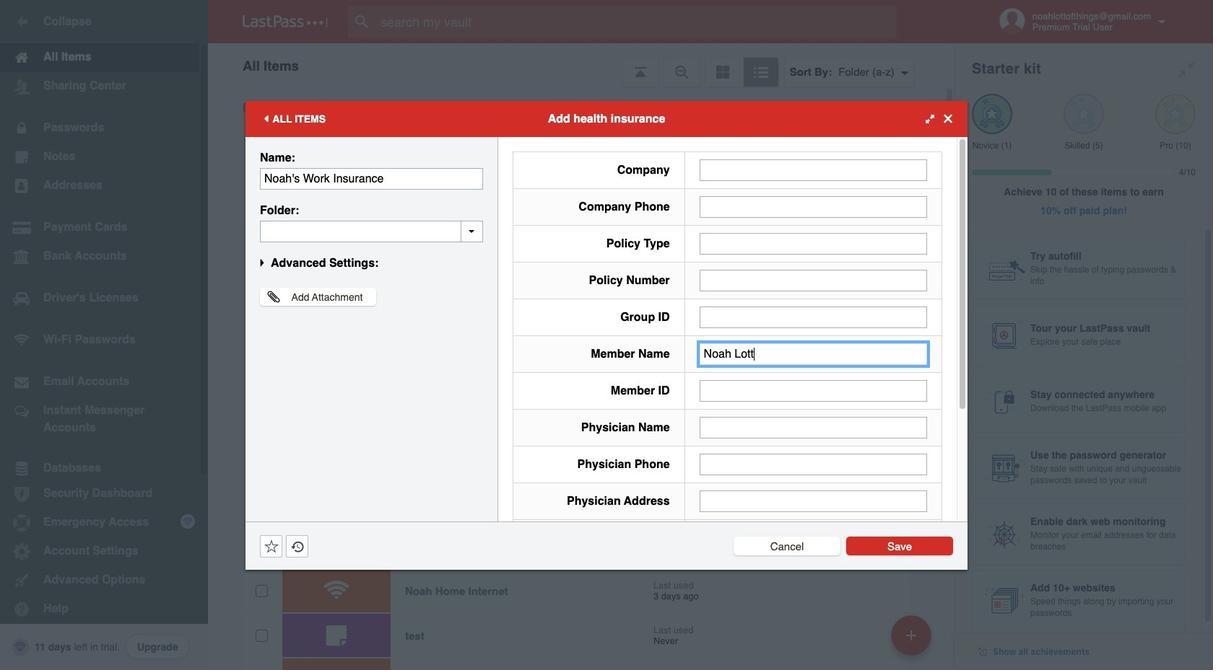 Task type: locate. For each thing, give the bounding box(es) containing it.
new item navigation
[[886, 612, 940, 671]]

main navigation navigation
[[0, 0, 208, 671]]

new item image
[[906, 631, 916, 641]]

Search search field
[[348, 6, 925, 38]]

None text field
[[699, 159, 927, 181], [260, 221, 483, 242], [699, 270, 927, 291], [699, 307, 927, 328], [699, 343, 927, 365], [699, 491, 927, 512], [699, 159, 927, 181], [260, 221, 483, 242], [699, 270, 927, 291], [699, 307, 927, 328], [699, 343, 927, 365], [699, 491, 927, 512]]

dialog
[[246, 101, 968, 662]]

None text field
[[260, 168, 483, 190], [699, 196, 927, 218], [699, 233, 927, 255], [699, 380, 927, 402], [699, 417, 927, 439], [699, 454, 927, 476], [260, 168, 483, 190], [699, 196, 927, 218], [699, 233, 927, 255], [699, 380, 927, 402], [699, 417, 927, 439], [699, 454, 927, 476]]

vault options navigation
[[208, 43, 955, 87]]



Task type: describe. For each thing, give the bounding box(es) containing it.
search my vault text field
[[348, 6, 925, 38]]

lastpass image
[[243, 15, 328, 28]]



Task type: vqa. For each thing, say whether or not it's contained in the screenshot.
text box
yes



